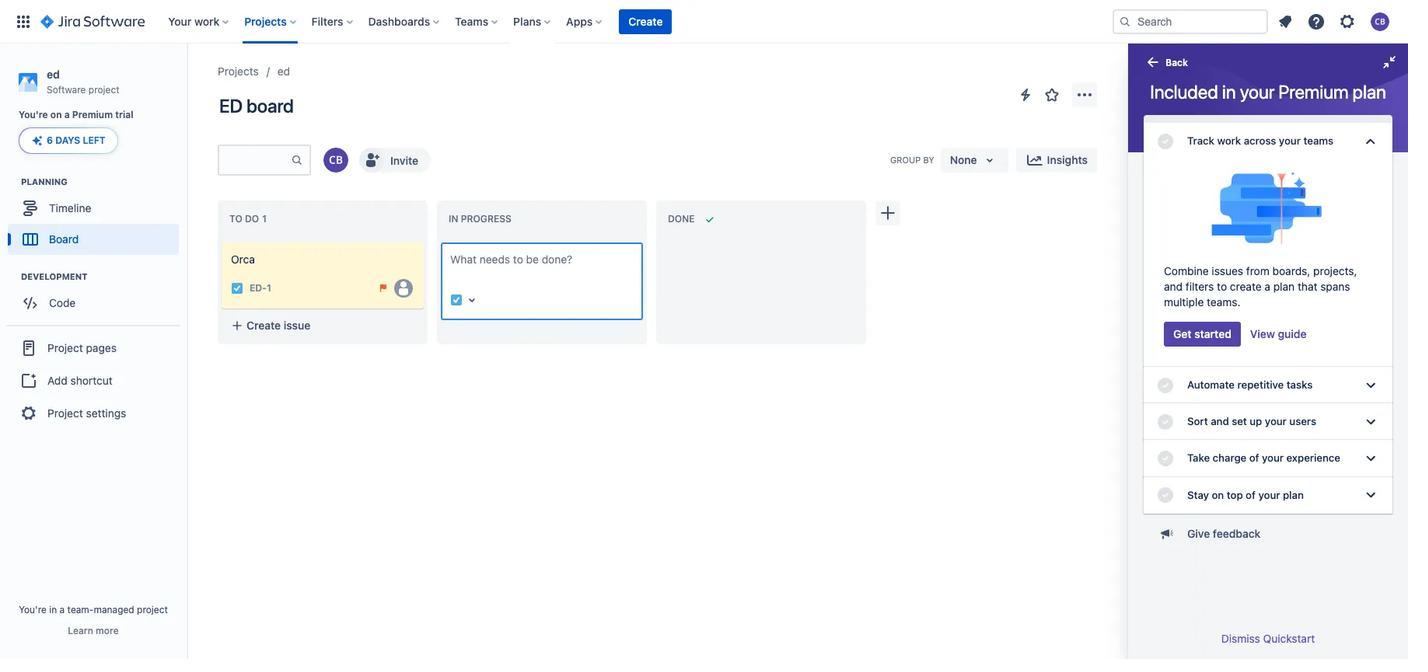 Task type: vqa. For each thing, say whether or not it's contained in the screenshot.
bottom work
yes



Task type: describe. For each thing, give the bounding box(es) containing it.
create issue button
[[222, 312, 424, 340]]

teams button
[[451, 9, 504, 34]]

in
[[449, 213, 459, 225]]

ed software project
[[47, 68, 120, 96]]

ed-
[[250, 283, 267, 294]]

ed
[[219, 95, 243, 117]]

none button
[[941, 148, 1009, 173]]

view guide link
[[1249, 322, 1309, 347]]

plan inside combine issues from boards, projects, and filters to create a plan that spans multiple teams.
[[1274, 280, 1295, 293]]

you're in a team-managed project
[[19, 604, 168, 616]]

your inside stay on top of your plan dropdown button
[[1259, 489, 1281, 502]]

insights
[[1048, 153, 1088, 166]]

tasks
[[1287, 379, 1313, 391]]

feedback
[[1213, 527, 1261, 541]]

notifications image
[[1277, 12, 1295, 31]]

teams
[[1304, 135, 1334, 147]]

on for stay
[[1212, 489, 1225, 502]]

track work across your teams button
[[1144, 123, 1393, 160]]

unassigned image
[[394, 279, 413, 298]]

projects button
[[240, 9, 302, 34]]

development group
[[8, 271, 186, 324]]

learn more
[[68, 625, 119, 637]]

your inside track work across your teams dropdown button
[[1280, 135, 1301, 147]]

checked image for automate
[[1157, 376, 1175, 395]]

in for included
[[1223, 81, 1237, 103]]

1
[[267, 283, 271, 294]]

automate repetitive tasks
[[1188, 379, 1313, 391]]

plans button
[[509, 9, 557, 34]]

invite button
[[358, 146, 433, 174]]

dashboards button
[[364, 9, 446, 34]]

get
[[1174, 328, 1192, 341]]

spans
[[1321, 280, 1351, 293]]

1 vertical spatial project
[[137, 604, 168, 616]]

code
[[49, 296, 76, 310]]

filters
[[1186, 280, 1215, 293]]

create column image
[[879, 204, 898, 222]]

add people image
[[363, 151, 381, 170]]

ed link
[[278, 62, 290, 81]]

to do element
[[229, 213, 270, 225]]

appswitcher icon image
[[14, 12, 33, 31]]

sort and set up your users
[[1188, 416, 1317, 428]]

combine
[[1165, 265, 1209, 278]]

your profile and settings image
[[1371, 12, 1390, 31]]

group containing project pages
[[6, 325, 180, 436]]

dismiss quickstart link
[[1222, 632, 1316, 646]]

none
[[950, 153, 978, 166]]

planning group
[[8, 176, 186, 260]]

apps
[[566, 14, 593, 28]]

a for you're in a team-managed project
[[60, 604, 65, 616]]

project for project pages
[[47, 341, 83, 355]]

stay on top of your plan button
[[1144, 477, 1393, 514]]

dashboards
[[368, 14, 430, 28]]

back
[[1166, 57, 1189, 68]]

checked image for track
[[1157, 132, 1175, 151]]

on for you're
[[50, 109, 62, 121]]

checked image for take
[[1157, 450, 1175, 468]]

chevron image for stay on top of your plan
[[1362, 486, 1381, 505]]

1 horizontal spatial task image
[[450, 294, 463, 307]]

invite
[[391, 154, 419, 167]]

chevron image for automate repetitive tasks
[[1362, 376, 1381, 395]]

stay on top of your plan
[[1188, 489, 1304, 502]]

checked image for sort
[[1157, 413, 1175, 432]]

do
[[245, 213, 259, 225]]

users
[[1290, 416, 1317, 428]]

work for your
[[194, 14, 220, 28]]

1 vertical spatial of
[[1246, 489, 1256, 502]]

more image
[[1076, 86, 1095, 104]]

create button
[[619, 9, 672, 34]]

view
[[1251, 328, 1276, 341]]

sort and set up your users button
[[1144, 404, 1393, 441]]

give
[[1188, 527, 1211, 541]]

a for you're on a premium trial
[[64, 109, 70, 121]]

sidebar navigation image
[[170, 62, 204, 93]]

multiple
[[1165, 296, 1204, 309]]

software
[[47, 84, 86, 96]]

board
[[247, 95, 294, 117]]

apps button
[[562, 9, 609, 34]]

add shortcut
[[47, 374, 113, 387]]

view guide
[[1251, 328, 1307, 341]]

teams.
[[1207, 296, 1241, 309]]

experience
[[1287, 452, 1341, 465]]

team-
[[67, 604, 94, 616]]

your inside take charge of your experience dropdown button
[[1263, 452, 1284, 465]]

by
[[924, 155, 935, 165]]

in for you're
[[49, 604, 57, 616]]

to
[[1218, 280, 1228, 293]]

code link
[[8, 288, 179, 319]]

development
[[21, 272, 88, 282]]

done
[[668, 213, 695, 225]]

star ed board image
[[1043, 86, 1062, 104]]

included
[[1151, 81, 1219, 103]]

take charge of your experience
[[1188, 452, 1341, 465]]

6
[[47, 135, 53, 147]]

boards,
[[1273, 265, 1311, 278]]

timeline
[[49, 201, 91, 215]]

that
[[1298, 280, 1318, 293]]

create for create issue
[[247, 319, 281, 332]]

projects for projects dropdown button
[[244, 14, 287, 28]]

plan inside stay on top of your plan dropdown button
[[1284, 489, 1304, 502]]

you're for you're in a team-managed project
[[19, 604, 47, 616]]

insights image
[[1026, 151, 1044, 170]]

premium for trial
[[72, 109, 113, 121]]

repetitive
[[1238, 379, 1285, 391]]

cj baylor image
[[324, 148, 349, 173]]

automations menu button icon image
[[1017, 85, 1035, 104]]

project for project settings
[[47, 407, 83, 420]]

project settings link
[[6, 397, 180, 431]]



Task type: locate. For each thing, give the bounding box(es) containing it.
days
[[55, 135, 80, 147]]

stay
[[1188, 489, 1210, 502]]

automate
[[1188, 379, 1235, 391]]

work right your
[[194, 14, 220, 28]]

your right the up
[[1266, 416, 1287, 428]]

1 horizontal spatial on
[[1212, 489, 1225, 502]]

1 vertical spatial chevron image
[[1362, 413, 1381, 432]]

get started button
[[1165, 322, 1241, 347]]

project right managed
[[137, 604, 168, 616]]

create inside primary element
[[629, 14, 663, 28]]

a down software at top
[[64, 109, 70, 121]]

to
[[229, 213, 242, 225]]

chevron image for sort and set up your users
[[1362, 413, 1381, 432]]

1 vertical spatial projects
[[218, 65, 259, 78]]

1 vertical spatial project
[[47, 407, 83, 420]]

learn more button
[[68, 625, 119, 638]]

your work button
[[164, 9, 235, 34]]

1 horizontal spatial premium
[[1279, 81, 1349, 103]]

more
[[96, 625, 119, 637]]

add
[[47, 374, 68, 387]]

create left issue
[[247, 319, 281, 332]]

ed for ed software project
[[47, 68, 60, 81]]

premium for plan
[[1279, 81, 1349, 103]]

0 vertical spatial work
[[194, 14, 220, 28]]

started
[[1195, 328, 1232, 341]]

checked image left take
[[1157, 450, 1175, 468]]

task image
[[231, 282, 243, 295], [450, 294, 463, 307]]

project pages link
[[6, 332, 180, 366]]

plan down boards,
[[1274, 280, 1295, 293]]

checked image left stay
[[1157, 486, 1175, 505]]

0 vertical spatial and
[[1165, 280, 1183, 293]]

0 vertical spatial create
[[629, 14, 663, 28]]

1 horizontal spatial in
[[1223, 81, 1237, 103]]

set
[[1232, 416, 1248, 428]]

chevron image right tasks
[[1362, 376, 1381, 395]]

on left top
[[1212, 489, 1225, 502]]

1 vertical spatial a
[[1265, 280, 1271, 293]]

create issue
[[247, 319, 311, 332]]

1 chevron image from the top
[[1362, 376, 1381, 395]]

a down from
[[1265, 280, 1271, 293]]

0 vertical spatial on
[[50, 109, 62, 121]]

chevron image inside track work across your teams dropdown button
[[1362, 132, 1381, 151]]

2 chevron image from the top
[[1362, 486, 1381, 505]]

create right apps dropdown button
[[629, 14, 663, 28]]

you're up 6
[[19, 109, 48, 121]]

your up across
[[1241, 81, 1275, 103]]

checked image for stay
[[1157, 486, 1175, 505]]

0 horizontal spatial project
[[89, 84, 120, 96]]

0 vertical spatial project
[[47, 341, 83, 355]]

project up trial
[[89, 84, 120, 96]]

work inside track work across your teams dropdown button
[[1218, 135, 1242, 147]]

work
[[194, 14, 220, 28], [1218, 135, 1242, 147]]

chevron image
[[1362, 376, 1381, 395], [1362, 413, 1381, 432], [1362, 450, 1381, 468]]

a inside combine issues from boards, projects, and filters to create a plan that spans multiple teams.
[[1265, 280, 1271, 293]]

2 project from the top
[[47, 407, 83, 420]]

combine issues from boards, projects, and filters to create a plan that spans multiple teams.
[[1165, 265, 1358, 309]]

create issue image
[[212, 232, 231, 250]]

2 vertical spatial chevron image
[[1362, 450, 1381, 468]]

project pages
[[47, 341, 117, 355]]

ed for ed
[[278, 65, 290, 78]]

flagged image
[[377, 282, 390, 295], [377, 282, 390, 295]]

charge
[[1213, 452, 1247, 465]]

1 project from the top
[[47, 341, 83, 355]]

chevron image for take charge of your experience
[[1362, 450, 1381, 468]]

1 vertical spatial create
[[247, 319, 281, 332]]

0 vertical spatial plan
[[1353, 81, 1387, 103]]

2 vertical spatial plan
[[1284, 489, 1304, 502]]

board
[[49, 233, 79, 246]]

projects up ed
[[218, 65, 259, 78]]

across
[[1244, 135, 1277, 147]]

create
[[629, 14, 663, 28], [247, 319, 281, 332]]

give feedback
[[1188, 527, 1261, 541]]

project inside ed software project
[[89, 84, 120, 96]]

add shortcut button
[[6, 366, 180, 397]]

checked image inside stay on top of your plan dropdown button
[[1157, 486, 1175, 505]]

0 horizontal spatial ed
[[47, 68, 60, 81]]

chevron image right experience on the bottom
[[1362, 450, 1381, 468]]

work inside the your work dropdown button
[[194, 14, 220, 28]]

shortcut
[[70, 374, 113, 387]]

on up 6
[[50, 109, 62, 121]]

guide
[[1279, 328, 1307, 341]]

learn
[[68, 625, 93, 637]]

1 vertical spatial plan
[[1274, 280, 1295, 293]]

help image
[[1308, 12, 1326, 31]]

checked image
[[1157, 132, 1175, 151], [1157, 376, 1175, 395], [1157, 413, 1175, 432], [1157, 450, 1175, 468], [1157, 486, 1175, 505]]

0 horizontal spatial work
[[194, 14, 220, 28]]

minimize image
[[1381, 53, 1399, 72]]

1 horizontal spatial project
[[137, 604, 168, 616]]

filters button
[[307, 9, 359, 34]]

you're
[[19, 109, 48, 121], [19, 604, 47, 616]]

of right charge
[[1250, 452, 1260, 465]]

on inside stay on top of your plan dropdown button
[[1212, 489, 1225, 502]]

Search this board text field
[[219, 146, 291, 174]]

ed board
[[219, 95, 294, 117]]

Search field
[[1113, 9, 1269, 34]]

chevron image
[[1362, 132, 1381, 151], [1362, 486, 1381, 505]]

go back image
[[1144, 53, 1163, 72]]

task image left "ed-"
[[231, 282, 243, 295]]

projects
[[244, 14, 287, 28], [218, 65, 259, 78]]

project down add
[[47, 407, 83, 420]]

and left the "set"
[[1211, 416, 1230, 428]]

3 checked image from the top
[[1157, 413, 1175, 432]]

banner
[[0, 0, 1409, 44]]

0 vertical spatial projects
[[244, 14, 287, 28]]

4 checked image from the top
[[1157, 450, 1175, 468]]

chevron image for track work across your teams
[[1362, 132, 1381, 151]]

0 horizontal spatial on
[[50, 109, 62, 121]]

0 vertical spatial chevron image
[[1362, 132, 1381, 151]]

chevron image right users
[[1362, 413, 1381, 432]]

take
[[1188, 452, 1211, 465]]

in right the included
[[1223, 81, 1237, 103]]

top
[[1227, 489, 1244, 502]]

you're for you're on a premium trial
[[19, 109, 48, 121]]

planning image
[[2, 173, 21, 192]]

quickstart
[[1264, 632, 1316, 646]]

progress bar
[[1144, 115, 1393, 123]]

0 vertical spatial you're
[[19, 109, 48, 121]]

6 days left
[[47, 135, 106, 147]]

your inside sort and set up your users dropdown button
[[1266, 416, 1287, 428]]

settings
[[86, 407, 126, 420]]

issue
[[284, 319, 311, 332]]

issues
[[1212, 265, 1244, 278]]

1 vertical spatial on
[[1212, 489, 1225, 502]]

plan down minimize image
[[1353, 81, 1387, 103]]

premium up teams
[[1279, 81, 1349, 103]]

0 vertical spatial chevron image
[[1362, 376, 1381, 395]]

plan down experience on the bottom
[[1284, 489, 1304, 502]]

take charge of your experience button
[[1144, 441, 1393, 477]]

1 vertical spatial you're
[[19, 604, 47, 616]]

1 horizontal spatial ed
[[278, 65, 290, 78]]

0 vertical spatial a
[[64, 109, 70, 121]]

and inside combine issues from boards, projects, and filters to create a plan that spans multiple teams.
[[1165, 280, 1183, 293]]

0 vertical spatial in
[[1223, 81, 1237, 103]]

1 horizontal spatial work
[[1218, 135, 1242, 147]]

1 checked image from the top
[[1157, 132, 1175, 151]]

What needs to be done? - Press the "Enter" key to submit or the "Escape" key to cancel. text field
[[450, 252, 634, 283]]

teams
[[455, 14, 489, 28]]

create
[[1231, 280, 1262, 293]]

1 vertical spatial premium
[[72, 109, 113, 121]]

chevron image inside take charge of your experience dropdown button
[[1362, 450, 1381, 468]]

0 horizontal spatial create
[[247, 319, 281, 332]]

ed up board
[[278, 65, 290, 78]]

work for track
[[1218, 135, 1242, 147]]

left
[[83, 135, 106, 147]]

chevron image inside automate repetitive tasks dropdown button
[[1362, 376, 1381, 395]]

projects link
[[218, 62, 259, 81]]

your left teams
[[1280, 135, 1301, 147]]

0 vertical spatial project
[[89, 84, 120, 96]]

group
[[891, 155, 921, 165]]

board link
[[8, 224, 179, 255]]

chevron image inside sort and set up your users dropdown button
[[1362, 413, 1381, 432]]

pages
[[86, 341, 117, 355]]

2 you're from the top
[[19, 604, 47, 616]]

development image
[[2, 268, 21, 287]]

of right top
[[1246, 489, 1256, 502]]

checked image left track
[[1157, 132, 1175, 151]]

1 chevron image from the top
[[1362, 132, 1381, 151]]

project up add
[[47, 341, 83, 355]]

banner containing your work
[[0, 0, 1409, 44]]

managed
[[94, 604, 134, 616]]

search image
[[1119, 15, 1132, 28]]

projects up ed link in the left top of the page
[[244, 14, 287, 28]]

checked image left the automate
[[1157, 376, 1175, 395]]

1 vertical spatial and
[[1211, 416, 1230, 428]]

trial
[[115, 109, 133, 121]]

checked image inside track work across your teams dropdown button
[[1157, 132, 1175, 151]]

0 horizontal spatial premium
[[72, 109, 113, 121]]

1 vertical spatial chevron image
[[1362, 486, 1381, 505]]

3 chevron image from the top
[[1362, 450, 1381, 468]]

premium up left
[[72, 109, 113, 121]]

sort
[[1188, 416, 1209, 428]]

plans
[[514, 14, 542, 28]]

0 horizontal spatial and
[[1165, 280, 1183, 293]]

2 chevron image from the top
[[1362, 413, 1381, 432]]

in left team-
[[49, 604, 57, 616]]

1 you're from the top
[[19, 109, 48, 121]]

your
[[1241, 81, 1275, 103], [1280, 135, 1301, 147], [1266, 416, 1287, 428], [1263, 452, 1284, 465], [1259, 489, 1281, 502]]

your down sort and set up your users dropdown button on the bottom
[[1263, 452, 1284, 465]]

progress
[[461, 213, 512, 225]]

0 vertical spatial of
[[1250, 452, 1260, 465]]

1 vertical spatial in
[[49, 604, 57, 616]]

dismiss quickstart
[[1222, 632, 1316, 646]]

included in your premium plan
[[1151, 81, 1387, 103]]

group
[[6, 325, 180, 436]]

ed-1 link
[[250, 282, 271, 295]]

project settings
[[47, 407, 126, 420]]

from
[[1247, 265, 1270, 278]]

ed
[[278, 65, 290, 78], [47, 68, 60, 81]]

projects inside dropdown button
[[244, 14, 287, 28]]

your right top
[[1259, 489, 1281, 502]]

ed inside ed software project
[[47, 68, 60, 81]]

2 vertical spatial a
[[60, 604, 65, 616]]

5 checked image from the top
[[1157, 486, 1175, 505]]

1 vertical spatial work
[[1218, 135, 1242, 147]]

projects for the projects link
[[218, 65, 259, 78]]

0 vertical spatial premium
[[1279, 81, 1349, 103]]

1 horizontal spatial create
[[629, 14, 663, 28]]

chevron image inside stay on top of your plan dropdown button
[[1362, 486, 1381, 505]]

jira software image
[[40, 12, 145, 31], [40, 12, 145, 31]]

planning
[[21, 177, 67, 187]]

in progress
[[449, 213, 512, 225]]

settings image
[[1339, 12, 1357, 31]]

you're left team-
[[19, 604, 47, 616]]

0 horizontal spatial in
[[49, 604, 57, 616]]

your
[[168, 14, 192, 28]]

and up the multiple on the right top of page
[[1165, 280, 1183, 293]]

ed up software at top
[[47, 68, 60, 81]]

projects,
[[1314, 265, 1358, 278]]

and inside sort and set up your users dropdown button
[[1211, 416, 1230, 428]]

of
[[1250, 452, 1260, 465], [1246, 489, 1256, 502]]

automate repetitive tasks button
[[1144, 367, 1393, 404]]

work right track
[[1218, 135, 1242, 147]]

a left team-
[[60, 604, 65, 616]]

checked image left "sort"
[[1157, 413, 1175, 432]]

2 checked image from the top
[[1157, 376, 1175, 395]]

create for create
[[629, 14, 663, 28]]

your work
[[168, 14, 220, 28]]

primary element
[[9, 0, 1113, 43]]

ed-1
[[250, 283, 271, 294]]

task image right the unassigned image
[[450, 294, 463, 307]]

1 horizontal spatial and
[[1211, 416, 1230, 428]]

0 horizontal spatial task image
[[231, 282, 243, 295]]

you're on a premium trial
[[19, 109, 133, 121]]

dismiss
[[1222, 632, 1261, 646]]

project
[[89, 84, 120, 96], [137, 604, 168, 616]]



